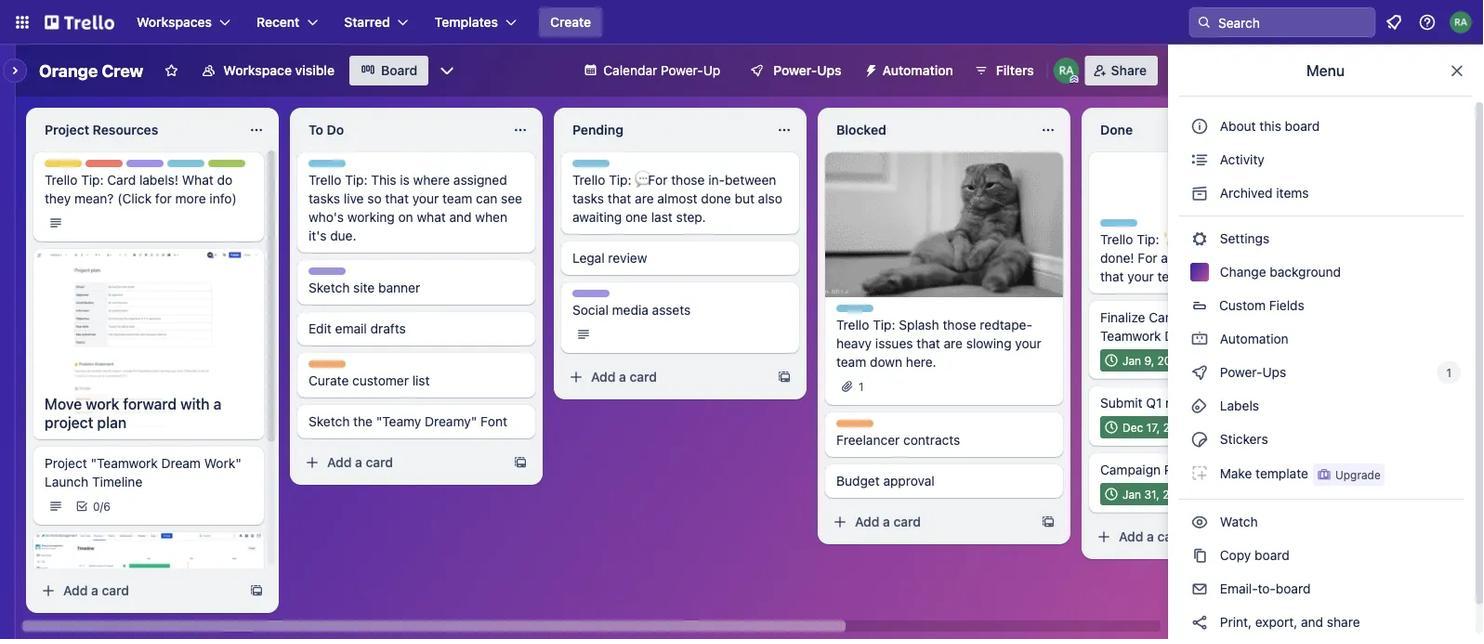 Task type: vqa. For each thing, say whether or not it's contained in the screenshot.
Do
yes



Task type: locate. For each thing, give the bounding box(es) containing it.
tip: for trello tip: 💬for those in-between tasks that are almost done but also awaiting one last step.
[[609, 172, 632, 188]]

team right social
[[613, 291, 642, 304]]

settings
[[1217, 231, 1270, 246]]

create from template… image
[[1041, 515, 1056, 530]]

1 horizontal spatial dream
[[1165, 329, 1205, 344]]

watch link
[[1180, 508, 1465, 537]]

trello tip halp
[[167, 161, 233, 174]]

0 vertical spatial ups
[[817, 63, 842, 78]]

2 project from the top
[[45, 456, 87, 471]]

1 vertical spatial jan
[[1123, 488, 1142, 501]]

2 vertical spatial create from template… image
[[249, 584, 264, 599]]

sm image left watch
[[1191, 513, 1209, 532]]

add a card button down 6
[[33, 576, 242, 606]]

1 vertical spatial those
[[943, 317, 977, 333]]

card for to do
[[366, 455, 393, 470]]

color: sky, title: "trello tip" element down do
[[309, 160, 359, 174]]

power- up labels
[[1220, 365, 1263, 380]]

sm image down done text field
[[1191, 151, 1209, 169]]

1 horizontal spatial team
[[349, 269, 378, 282]]

0 horizontal spatial tasks
[[309, 191, 340, 206]]

color: lime, title: "halp" element
[[208, 160, 245, 174]]

when
[[475, 210, 508, 225]]

power-ups up blocked
[[774, 63, 842, 78]]

1 horizontal spatial ruby anderson (rubyanderson7) image
[[1450, 11, 1473, 33]]

sketch left the site
[[309, 280, 350, 296]]

jan inside checkbox
[[1123, 354, 1142, 367]]

0 vertical spatial ✨
[[1163, 232, 1176, 247]]

0 vertical spatial dream
[[1165, 329, 1205, 344]]

0 vertical spatial team
[[167, 161, 196, 174]]

are inside trello tip trello tip: splash those redtape- heavy issues that are slowing your team down here.
[[944, 336, 963, 351]]

1 horizontal spatial design
[[309, 269, 346, 282]]

create from template… image
[[777, 370, 792, 385], [513, 456, 528, 470], [249, 584, 264, 599]]

1 horizontal spatial are
[[944, 336, 963, 351]]

0 horizontal spatial and
[[450, 210, 472, 225]]

tip inside trello tip trello tip: splash those redtape- heavy issues that are slowing your team down here.
[[870, 306, 887, 319]]

menu
[[1307, 62, 1345, 79]]

hustled
[[1216, 269, 1261, 284]]

design for social
[[573, 291, 610, 304]]

your up what
[[413, 191, 439, 206]]

power- inside calendar power-up link
[[661, 63, 704, 78]]

customer
[[352, 373, 409, 389]]

custom fields
[[1220, 298, 1305, 313]]

0 vertical spatial those
[[671, 172, 705, 188]]

and left share
[[1302, 615, 1324, 630]]

a down 0 at the bottom
[[91, 583, 98, 599]]

1 horizontal spatial color: purple, title: "design team" element
[[309, 268, 378, 282]]

dream left work
[[1165, 329, 1205, 344]]

card for project resources
[[102, 583, 129, 599]]

board
[[381, 63, 418, 78]]

1 vertical spatial dream
[[161, 456, 201, 471]]

color: orange, title: "one more step" element
[[309, 361, 346, 368], [837, 420, 874, 428]]

add a card for to do
[[327, 455, 393, 470]]

4 sm image from the top
[[1191, 513, 1209, 532]]

2020 inside checkbox
[[1158, 354, 1185, 367]]

team inside "design team sketch site banner"
[[349, 269, 378, 282]]

redtape-
[[980, 317, 1033, 333]]

1 horizontal spatial ups
[[1263, 365, 1287, 380]]

add a card button down assets
[[562, 363, 770, 392]]

add a card for project resources
[[63, 583, 129, 599]]

0 vertical spatial 2020
[[1158, 354, 1185, 367]]

sm image for archived items
[[1191, 184, 1209, 203]]

tasks
[[309, 191, 340, 206], [573, 191, 604, 206], [1259, 251, 1291, 266]]

1 vertical spatial ✨
[[1243, 329, 1256, 344]]

0 vertical spatial color: purple, title: "design team" element
[[126, 160, 196, 174]]

tip: inside trello tip trello tip: this is where assigned tasks live so that your team can see who's working on what and when it's due.
[[345, 172, 368, 188]]

color: orange, title: "one more step" element for freelancer
[[837, 420, 874, 428]]

17,
[[1147, 421, 1160, 434]]

can
[[476, 191, 498, 206]]

design inside design team social media assets
[[573, 291, 610, 304]]

sm image left email-
[[1191, 580, 1209, 599]]

0 horizontal spatial 1
[[859, 380, 864, 393]]

that up here.
[[917, 336, 941, 351]]

design
[[126, 161, 164, 174], [309, 269, 346, 282], [573, 291, 610, 304]]

edit email drafts
[[309, 321, 406, 337]]

"teamy
[[376, 414, 421, 429]]

finalize campaign name: teamwork dream work ✨ link
[[1101, 309, 1316, 346]]

drafts
[[371, 321, 406, 337]]

splash
[[899, 317, 940, 333]]

0 vertical spatial color: orange, title: "one more step" element
[[309, 361, 346, 368]]

ups
[[817, 63, 842, 78], [1263, 365, 1287, 380]]

Search field
[[1212, 8, 1375, 36]]

power-ups button
[[737, 56, 853, 86]]

2 vertical spatial color: purple, title: "design team" element
[[573, 290, 642, 304]]

trello tip: card labels! what do they mean? (click for more info)
[[45, 172, 237, 206]]

color: sky, title: "trello tip" element
[[167, 160, 217, 174], [309, 160, 359, 174], [573, 160, 623, 174], [1101, 219, 1151, 233], [837, 305, 887, 319]]

team inside trello tip trello tip: this is where assigned tasks live so that your team can see who's working on what and when it's due.
[[443, 191, 473, 206]]

tasks up awaiting at the left top of page
[[573, 191, 604, 206]]

workspaces
[[137, 14, 212, 30]]

add a card button down "teamy
[[297, 448, 506, 478]]

0 horizontal spatial color: purple, title: "design team" element
[[126, 160, 196, 174]]

font
[[481, 414, 508, 429]]

search image
[[1197, 15, 1212, 30]]

legal review link
[[573, 249, 788, 268]]

Done text field
[[1090, 115, 1294, 145]]

power-
[[661, 63, 704, 78], [774, 63, 817, 78], [1220, 365, 1263, 380]]

sm image left print,
[[1191, 614, 1209, 632]]

sm image inside activity link
[[1191, 151, 1209, 169]]

0 horizontal spatial ruby anderson (rubyanderson7) image
[[1054, 58, 1080, 84]]

that
[[385, 191, 409, 206], [608, 191, 632, 206], [1101, 269, 1124, 284], [917, 336, 941, 351]]

automation down the 'name:'
[[1217, 331, 1289, 347]]

2 horizontal spatial create from template… image
[[777, 370, 792, 385]]

sketch
[[309, 280, 350, 296], [309, 414, 350, 429]]

0 horizontal spatial are
[[635, 191, 654, 206]]

curate
[[309, 373, 349, 389]]

2 horizontal spatial power-
[[1220, 365, 1263, 380]]

1 horizontal spatial create from template… image
[[513, 456, 528, 470]]

1 horizontal spatial 1
[[1447, 366, 1452, 379]]

add a card button for blocked
[[826, 508, 1034, 537]]

automation up blocked text box
[[883, 63, 954, 78]]

1 horizontal spatial power-ups
[[1217, 365, 1290, 380]]

tip: up "for"
[[1137, 232, 1160, 247]]

add for blocked
[[855, 515, 880, 530]]

visible
[[295, 63, 335, 78]]

2020 for proposal
[[1163, 488, 1191, 501]]

tip: left '💬for' at the left top of page
[[609, 172, 632, 188]]

your
[[413, 191, 439, 206], [1178, 251, 1205, 266], [1128, 269, 1154, 284], [1016, 336, 1042, 351]]

0 vertical spatial create from template… image
[[777, 370, 792, 385]]

0 vertical spatial project
[[45, 122, 89, 138]]

1 vertical spatial are
[[944, 336, 963, 351]]

1 vertical spatial design
[[309, 269, 346, 282]]

proud!
[[1199, 232, 1238, 247]]

sm image
[[857, 56, 883, 82], [1191, 184, 1209, 203], [1191, 230, 1209, 248], [1191, 330, 1209, 349], [1191, 363, 1209, 382], [1191, 397, 1209, 416], [1191, 547, 1209, 565]]

0 vertical spatial sketch
[[309, 280, 350, 296]]

tasks up on.
[[1259, 251, 1291, 266]]

on
[[398, 210, 413, 225]]

1 vertical spatial team
[[349, 269, 378, 282]]

email
[[335, 321, 367, 337]]

card down the
[[366, 455, 393, 470]]

3 sm image from the top
[[1191, 464, 1209, 482]]

are down '💬for' at the left top of page
[[635, 191, 654, 206]]

tip: inside trello tip trello tip: 💬for those in-between tasks that are almost done but also awaiting one last step.
[[609, 172, 632, 188]]

1 vertical spatial ups
[[1263, 365, 1287, 380]]

create from template… image for move work forward with a project plan
[[249, 584, 264, 599]]

power- down primary "element"
[[774, 63, 817, 78]]

add a card down media
[[591, 370, 657, 385]]

0 horizontal spatial create from template… image
[[249, 584, 264, 599]]

0 vertical spatial power-ups
[[774, 63, 842, 78]]

sm image inside settings 'link'
[[1191, 230, 1209, 248]]

make template
[[1217, 466, 1309, 481]]

tip: inside trello tip trello tip: splash those redtape- heavy issues that are slowing your team down here.
[[873, 317, 896, 333]]

halp
[[208, 161, 233, 174]]

jan for campaign
[[1123, 488, 1142, 501]]

0 horizontal spatial power-ups
[[774, 63, 842, 78]]

1 vertical spatial sketch
[[309, 414, 350, 429]]

that down done!
[[1101, 269, 1124, 284]]

0 horizontal spatial ✨
[[1163, 232, 1176, 247]]

color: sky, title: "trello tip" element up 'heavy'
[[837, 305, 887, 319]]

dream left work" on the bottom left
[[161, 456, 201, 471]]

color: sky, title: "trello tip" element up more
[[167, 160, 217, 174]]

2 vertical spatial team
[[613, 291, 642, 304]]

0 vertical spatial are
[[635, 191, 654, 206]]

a down the
[[355, 455, 362, 470]]

what
[[417, 210, 446, 225]]

team for where
[[443, 191, 473, 206]]

0 horizontal spatial power-
[[661, 63, 704, 78]]

1 sm image from the top
[[1191, 151, 1209, 169]]

submit q1 report
[[1101, 396, 1203, 411]]

a down media
[[619, 370, 626, 385]]

color: purple, title: "design team" element up for
[[126, 160, 196, 174]]

more
[[175, 191, 206, 206]]

filters button
[[968, 56, 1040, 86]]

ruby anderson (rubyanderson7) image right 'filters'
[[1054, 58, 1080, 84]]

6 sm image from the top
[[1191, 614, 1209, 632]]

✨ down the 'name:'
[[1243, 329, 1256, 344]]

Jan 31, 2020 checkbox
[[1101, 483, 1196, 506]]

2020 right 31,
[[1163, 488, 1191, 501]]

2 vertical spatial board
[[1276, 581, 1311, 597]]

a inside 'move work forward with a project plan'
[[213, 396, 222, 413]]

sm image inside print, export, and share link
[[1191, 614, 1209, 632]]

sm image for email-to-board
[[1191, 580, 1209, 599]]

that down is
[[385, 191, 409, 206]]

tip: up issues at right bottom
[[873, 317, 896, 333]]

team up more
[[167, 161, 196, 174]]

the
[[353, 414, 373, 429]]

1
[[1447, 366, 1452, 379], [859, 380, 864, 393]]

0 vertical spatial board
[[1285, 119, 1320, 134]]

a right with
[[213, 396, 222, 413]]

1 vertical spatial ruby anderson (rubyanderson7) image
[[1054, 58, 1080, 84]]

board up to-
[[1255, 548, 1290, 563]]

team
[[167, 161, 196, 174], [349, 269, 378, 282], [613, 291, 642, 304]]

0 notifications image
[[1383, 11, 1406, 33]]

2 horizontal spatial design
[[573, 291, 610, 304]]

automation inside automation button
[[883, 63, 954, 78]]

trello tip trello tip: splash those redtape- heavy issues that are slowing your team down here.
[[837, 306, 1042, 370]]

site
[[353, 280, 375, 296]]

that inside trello tip trello tip: ✨ be proud! you're done! for all your finished tasks that your team has hustled on.
[[1101, 269, 1124, 284]]

project up launch
[[45, 456, 87, 471]]

1 vertical spatial power-ups
[[1217, 365, 1290, 380]]

about
[[1220, 119, 1256, 134]]

power- right calendar
[[661, 63, 704, 78]]

team down all
[[1158, 269, 1188, 284]]

team inside trello tip trello tip: splash those redtape- heavy issues that are slowing your team down here.
[[837, 355, 867, 370]]

sm image inside stickers link
[[1191, 430, 1209, 449]]

card for blocked
[[894, 515, 921, 530]]

board
[[1285, 119, 1320, 134], [1255, 548, 1290, 563], [1276, 581, 1311, 597]]

are for slowing
[[944, 336, 963, 351]]

calendar
[[604, 63, 657, 78]]

jan left 9,
[[1123, 354, 1142, 367]]

are left slowing
[[944, 336, 963, 351]]

sm image inside archived items link
[[1191, 184, 1209, 203]]

color: sky, title: "trello tip" element for trello tip: ✨ be proud! you're done! for all your finished tasks that your team has hustled on.
[[1101, 219, 1151, 233]]

1 vertical spatial color: orange, title: "one more step" element
[[837, 420, 874, 428]]

ruby anderson (rubyanderson7) image right open information menu image
[[1450, 11, 1473, 33]]

project inside project "teamwork dream work" launch timeline
[[45, 456, 87, 471]]

labels!
[[139, 172, 178, 188]]

2 horizontal spatial color: purple, title: "design team" element
[[573, 290, 642, 304]]

add a card down the
[[327, 455, 393, 470]]

board right this
[[1285, 119, 1320, 134]]

color: orange, title: "one more step" element up freelancer
[[837, 420, 874, 428]]

ups up blocked
[[817, 63, 842, 78]]

board for to-
[[1276, 581, 1311, 597]]

"teamwork
[[91, 456, 158, 471]]

jan left 31,
[[1123, 488, 1142, 501]]

1 jan from the top
[[1123, 354, 1142, 367]]

edit
[[309, 321, 332, 337]]

add
[[591, 370, 616, 385], [327, 455, 352, 470], [855, 515, 880, 530], [63, 583, 88, 599]]

tip: inside trello tip trello tip: ✨ be proud! you're done! for all your finished tasks that your team has hustled on.
[[1137, 232, 1160, 247]]

tasks inside trello tip trello tip: ✨ be proud! you're done! for all your finished tasks that your team has hustled on.
[[1259, 251, 1291, 266]]

sm image inside labels link
[[1191, 397, 1209, 416]]

color: purple, title: "design team" element for social media assets
[[573, 290, 642, 304]]

1 vertical spatial campaign
[[1101, 462, 1161, 478]]

design inside "design team sketch site banner"
[[309, 269, 346, 282]]

those up 'almost'
[[671, 172, 705, 188]]

export,
[[1256, 615, 1298, 630]]

campaign down has
[[1149, 310, 1210, 325]]

tip: up live at the left of the page
[[345, 172, 368, 188]]

0 vertical spatial campaign
[[1149, 310, 1210, 325]]

sm image inside watch link
[[1191, 513, 1209, 532]]

finalize campaign name: teamwork dream work ✨
[[1101, 310, 1256, 344]]

2 vertical spatial team
[[837, 355, 867, 370]]

project up the color: yellow, title: "copy request" element
[[45, 122, 89, 138]]

blocked
[[837, 122, 887, 138]]

this
[[371, 172, 397, 188]]

a for trello tip: card labels! what do they mean? (click for more info)
[[91, 583, 98, 599]]

color: sky, title: "trello tip" element down pending
[[573, 160, 623, 174]]

0 horizontal spatial design
[[126, 161, 164, 174]]

color: purple, title: "design team" element
[[126, 160, 196, 174], [309, 268, 378, 282], [573, 290, 642, 304]]

0 horizontal spatial dream
[[161, 456, 201, 471]]

working
[[348, 210, 395, 225]]

team inside trello tip trello tip: ✨ be proud! you're done! for all your finished tasks that your team has hustled on.
[[1158, 269, 1188, 284]]

1 horizontal spatial color: orange, title: "one more step" element
[[837, 420, 874, 428]]

add a card for pending
[[591, 370, 657, 385]]

your down be
[[1178, 251, 1205, 266]]

5 sm image from the top
[[1191, 580, 1209, 599]]

those inside trello tip trello tip: splash those redtape- heavy issues that are slowing your team down here.
[[943, 317, 977, 333]]

work
[[1208, 329, 1239, 344]]

jan inside 'option'
[[1123, 488, 1142, 501]]

2 sketch from the top
[[309, 414, 350, 429]]

tip inside trello tip trello tip: ✨ be proud! you're done! for all your finished tasks that your team has hustled on.
[[1134, 220, 1151, 233]]

0 vertical spatial ruby anderson (rubyanderson7) image
[[1450, 11, 1473, 33]]

items
[[1277, 185, 1309, 201]]

one
[[626, 210, 648, 225]]

here.
[[906, 355, 937, 370]]

your down "for"
[[1128, 269, 1154, 284]]

1 horizontal spatial power-
[[774, 63, 817, 78]]

To Do text field
[[297, 115, 502, 145]]

1 horizontal spatial those
[[943, 317, 977, 333]]

2 vertical spatial design
[[573, 291, 610, 304]]

team down 'heavy'
[[837, 355, 867, 370]]

0 vertical spatial jan
[[1123, 354, 1142, 367]]

team inside design team social media assets
[[613, 291, 642, 304]]

2 sm image from the top
[[1191, 430, 1209, 449]]

add a card button for to do
[[297, 448, 506, 478]]

so
[[368, 191, 382, 206]]

color: sky, title: "trello tip" element for trello tip: 💬for those in-between tasks that are almost done but also awaiting one last step.
[[573, 160, 623, 174]]

tasks up who's
[[309, 191, 340, 206]]

1 vertical spatial color: purple, title: "design team" element
[[309, 268, 378, 282]]

0 horizontal spatial ups
[[817, 63, 842, 78]]

timeline
[[92, 475, 143, 490]]

upgrade button
[[1314, 464, 1385, 486]]

tip: for trello tip: ✨ be proud! you're done! for all your finished tasks that your team has hustled on.
[[1137, 232, 1160, 247]]

media
[[612, 303, 649, 318]]

add a card down budget approval
[[855, 515, 921, 530]]

are inside trello tip trello tip: 💬for those in-between tasks that are almost done but also awaiting one last step.
[[635, 191, 654, 206]]

card down approval at the right bottom of page
[[894, 515, 921, 530]]

1 project from the top
[[45, 122, 89, 138]]

campaign up jan 31, 2020 'option' at the bottom of page
[[1101, 462, 1161, 478]]

add a card button down "budget approval" link
[[826, 508, 1034, 537]]

pending
[[573, 122, 624, 138]]

1 horizontal spatial tasks
[[573, 191, 604, 206]]

power-ups up labels
[[1217, 365, 1290, 380]]

tip: up 'mean?'
[[81, 172, 104, 188]]

2 horizontal spatial team
[[613, 291, 642, 304]]

to-
[[1258, 581, 1276, 597]]

ruby anderson (rubyanderson7) image
[[1450, 11, 1473, 33], [1054, 58, 1080, 84]]

✨
[[1163, 232, 1176, 247], [1243, 329, 1256, 344]]

1 horizontal spatial ✨
[[1243, 329, 1256, 344]]

sm image inside email-to-board link
[[1191, 580, 1209, 599]]

templates button
[[424, 7, 528, 37]]

2020 right 9,
[[1158, 354, 1185, 367]]

color: sky, title: "trello tip" element for trello tip: splash those redtape- heavy issues that are slowing your team down here.
[[837, 305, 887, 319]]

1 horizontal spatial team
[[837, 355, 867, 370]]

tasks inside trello tip trello tip: this is where assigned tasks live so that your team can see who's working on what and when it's due.
[[309, 191, 340, 206]]

budget
[[837, 474, 880, 489]]

2 horizontal spatial team
[[1158, 269, 1188, 284]]

sm image inside 'automation' link
[[1191, 330, 1209, 349]]

power-ups
[[774, 63, 842, 78], [1217, 365, 1290, 380]]

that inside trello tip trello tip: splash those redtape- heavy issues that are slowing your team down here.
[[917, 336, 941, 351]]

1 vertical spatial and
[[1302, 615, 1324, 630]]

add a card button
[[562, 363, 770, 392], [297, 448, 506, 478], [826, 508, 1034, 537], [33, 576, 242, 606]]

0 horizontal spatial automation
[[883, 63, 954, 78]]

a for trello tip: this is where assigned tasks live so that your team can see who's working on what and when it's due.
[[355, 455, 362, 470]]

open information menu image
[[1419, 13, 1437, 32]]

tasks inside trello tip trello tip: 💬for those in-between tasks that are almost done but also awaiting one last step.
[[573, 191, 604, 206]]

1 vertical spatial team
[[1158, 269, 1188, 284]]

card down media
[[630, 370, 657, 385]]

0 vertical spatial and
[[450, 210, 472, 225]]

and right what
[[450, 210, 472, 225]]

that up one
[[608, 191, 632, 206]]

project for project "teamwork dream work" launch timeline
[[45, 456, 87, 471]]

team left can
[[443, 191, 473, 206]]

are
[[635, 191, 654, 206], [944, 336, 963, 351]]

those up slowing
[[943, 317, 977, 333]]

0 vertical spatial team
[[443, 191, 473, 206]]

sm image left make
[[1191, 464, 1209, 482]]

0 horizontal spatial those
[[671, 172, 705, 188]]

2 horizontal spatial tasks
[[1259, 251, 1291, 266]]

sm image for make template
[[1191, 464, 1209, 482]]

1 vertical spatial project
[[45, 456, 87, 471]]

sm image
[[1191, 151, 1209, 169], [1191, 430, 1209, 449], [1191, 464, 1209, 482], [1191, 513, 1209, 532], [1191, 580, 1209, 599], [1191, 614, 1209, 632]]

1 vertical spatial automation
[[1217, 331, 1289, 347]]

1 sketch from the top
[[309, 280, 350, 296]]

2019
[[1164, 421, 1190, 434]]

color: purple, title: "design team" element down due.
[[309, 268, 378, 282]]

2020 inside 'option'
[[1163, 488, 1191, 501]]

sketch left the
[[309, 414, 350, 429]]

sm image for print, export, and share
[[1191, 614, 1209, 632]]

0 vertical spatial automation
[[883, 63, 954, 78]]

email-to-board
[[1217, 581, 1311, 597]]

color: purple, title: "design team" element down legal review
[[573, 290, 642, 304]]

add a card down 0 at the bottom
[[63, 583, 129, 599]]

tip inside trello tip trello tip: this is where assigned tasks live so that your team can see who's working on what and when it's due.
[[342, 161, 359, 174]]

card down 6
[[102, 583, 129, 599]]

tip inside trello tip trello tip: 💬for those in-between tasks that are almost done but also awaiting one last step.
[[606, 161, 623, 174]]

star or unstar board image
[[164, 63, 179, 78]]

sm image inside copy board link
[[1191, 547, 1209, 565]]

color: orange, title: "one more step" element up curate
[[309, 361, 346, 368]]

board inside button
[[1285, 119, 1320, 134]]

✨ left be
[[1163, 232, 1176, 247]]

1 vertical spatial 2020
[[1163, 488, 1191, 501]]

change background link
[[1180, 258, 1465, 287]]

0 horizontal spatial team
[[443, 191, 473, 206]]

project inside text field
[[45, 122, 89, 138]]

1 horizontal spatial automation
[[1217, 331, 1289, 347]]

0 horizontal spatial team
[[167, 161, 196, 174]]

sm image right 2019
[[1191, 430, 1209, 449]]

recent button
[[245, 7, 329, 37]]

1 horizontal spatial and
[[1302, 615, 1324, 630]]

a down budget approval
[[883, 515, 890, 530]]

board up print, export, and share
[[1276, 581, 1311, 597]]

color: sky, title: "trello tip" element up done!
[[1101, 219, 1151, 233]]

those inside trello tip trello tip: 💬for those in-between tasks that are almost done but also awaiting one last step.
[[671, 172, 705, 188]]

0 horizontal spatial color: orange, title: "one more step" element
[[309, 361, 346, 368]]

your down redtape-
[[1016, 336, 1042, 351]]

team left banner
[[349, 269, 378, 282]]

down
[[870, 355, 903, 370]]

2 jan from the top
[[1123, 488, 1142, 501]]

ups down 'automation' link
[[1263, 365, 1287, 380]]



Task type: describe. For each thing, give the bounding box(es) containing it.
sketch inside "design team sketch site banner"
[[309, 280, 350, 296]]

add a card button for project resources
[[33, 576, 242, 606]]

sm image for watch
[[1191, 513, 1209, 532]]

step.
[[676, 210, 706, 225]]

workspace visible
[[223, 63, 335, 78]]

project "teamwork dream work" launch timeline link
[[45, 455, 253, 492]]

power-ups inside button
[[774, 63, 842, 78]]

sm image for activity
[[1191, 151, 1209, 169]]

board for this
[[1285, 119, 1320, 134]]

it's
[[309, 228, 327, 244]]

color: red, title: "priority" element
[[86, 160, 125, 174]]

color: yellow, title: "copy request" element
[[45, 160, 82, 167]]

sm image for automation
[[1191, 330, 1209, 349]]

that inside trello tip trello tip: 💬for those in-between tasks that are almost done but also awaiting one last step.
[[608, 191, 632, 206]]

to
[[309, 122, 324, 138]]

sm image for labels
[[1191, 397, 1209, 416]]

move work forward with a project plan
[[45, 396, 222, 432]]

those for slowing
[[943, 317, 977, 333]]

be
[[1180, 232, 1195, 247]]

name:
[[1213, 310, 1252, 325]]

Jan 9, 2020 checkbox
[[1101, 350, 1191, 372]]

Dec 17, 2019 checkbox
[[1101, 416, 1195, 439]]

sm image for power-ups
[[1191, 363, 1209, 382]]

where
[[413, 172, 450, 188]]

add a card for blocked
[[855, 515, 921, 530]]

make
[[1220, 466, 1253, 481]]

color: orange, title: "one more step" element for curate
[[309, 361, 346, 368]]

design for sketch
[[309, 269, 346, 282]]

tip for trello tip: this is where assigned tasks live so that your team can see who's working on what and when it's due.
[[342, 161, 359, 174]]

about this board
[[1220, 119, 1320, 134]]

budget approval
[[837, 474, 935, 489]]

/
[[100, 500, 103, 513]]

last
[[651, 210, 673, 225]]

automation inside 'automation' link
[[1217, 331, 1289, 347]]

that inside trello tip trello tip: this is where assigned tasks live so that your team can see who's working on what and when it's due.
[[385, 191, 409, 206]]

a for trello tip: 💬for those in-between tasks that are almost done but also awaiting one last step.
[[619, 370, 626, 385]]

dream inside project "teamwork dream work" launch timeline
[[161, 456, 201, 471]]

project for project resources
[[45, 122, 89, 138]]

tip for trello tip: 💬for those in-between tasks that are almost done but also awaiting one last step.
[[606, 161, 623, 174]]

0 vertical spatial design
[[126, 161, 164, 174]]

archived items link
[[1180, 178, 1465, 208]]

create
[[550, 14, 591, 30]]

add for pending
[[591, 370, 616, 385]]

primary element
[[0, 0, 1484, 45]]

done
[[1101, 122, 1133, 138]]

color: purple, title: "design team" element for sketch site banner
[[309, 268, 378, 282]]

recent
[[257, 14, 300, 30]]

tasks for that
[[573, 191, 604, 206]]

share
[[1327, 615, 1361, 630]]

sm image for stickers
[[1191, 430, 1209, 449]]

legal review
[[573, 251, 647, 266]]

power- inside power-ups button
[[774, 63, 817, 78]]

1 vertical spatial create from template… image
[[513, 456, 528, 470]]

project resources
[[45, 122, 158, 138]]

jan for finalize
[[1123, 354, 1142, 367]]

crew
[[102, 60, 143, 80]]

back to home image
[[45, 7, 114, 37]]

trello tip: splash those redtape- heavy issues that are slowing your team down here. link
[[837, 316, 1052, 372]]

color: sky, title: "trello tip" element for trello tip: this is where assigned tasks live so that your team can see who's working on what and when it's due.
[[309, 160, 359, 174]]

labels link
[[1180, 391, 1465, 421]]

info)
[[210, 191, 237, 206]]

dream inside finalize campaign name: teamwork dream work ✨
[[1165, 329, 1205, 344]]

Pending text field
[[562, 115, 766, 145]]

this member is an admin of this board. image
[[1071, 75, 1079, 84]]

your inside trello tip trello tip: splash those redtape- heavy issues that are slowing your team down here.
[[1016, 336, 1042, 351]]

is
[[400, 172, 410, 188]]

create from template… image for legal review
[[777, 370, 792, 385]]

up
[[704, 63, 721, 78]]

archived
[[1220, 185, 1273, 201]]

design team social media assets
[[573, 291, 691, 318]]

awaiting
[[573, 210, 622, 225]]

2020 for campaign
[[1158, 354, 1185, 367]]

team for social
[[613, 291, 642, 304]]

tasks for live
[[309, 191, 340, 206]]

heavy
[[837, 336, 872, 351]]

1 vertical spatial board
[[1255, 548, 1290, 563]]

trello inside trello tip: card labels! what do they mean? (click for more info)
[[45, 172, 78, 188]]

share button
[[1086, 56, 1158, 86]]

and inside trello tip trello tip: this is where assigned tasks live so that your team can see who's working on what and when it's due.
[[450, 210, 472, 225]]

social
[[573, 303, 609, 318]]

live
[[344, 191, 364, 206]]

Board name text field
[[30, 56, 153, 86]]

sm image inside automation button
[[857, 56, 883, 82]]

automation link
[[1180, 324, 1465, 354]]

contracts
[[904, 433, 961, 448]]

background
[[1270, 264, 1342, 280]]

customize views image
[[438, 61, 457, 80]]

plan
[[97, 414, 127, 432]]

add for project resources
[[63, 583, 88, 599]]

add for to do
[[327, 455, 352, 470]]

calendar power-up link
[[572, 56, 732, 86]]

project "teamwork dream work" launch timeline
[[45, 456, 241, 490]]

teamwork
[[1101, 329, 1162, 344]]

workspace visible button
[[190, 56, 346, 86]]

budget approval link
[[837, 472, 1052, 491]]

tip: for trello tip: this is where assigned tasks live so that your team can see who's working on what and when it's due.
[[345, 172, 368, 188]]

approval
[[884, 474, 935, 489]]

submit
[[1101, 396, 1143, 411]]

0
[[93, 500, 100, 513]]

✨ inside finalize campaign name: teamwork dream work ✨
[[1243, 329, 1256, 344]]

31,
[[1145, 488, 1160, 501]]

✨ inside trello tip trello tip: ✨ be proud! you're done! for all your finished tasks that your team has hustled on.
[[1163, 232, 1176, 247]]

forward
[[123, 396, 177, 413]]

tip: inside trello tip: card labels! what do they mean? (click for more info)
[[81, 172, 104, 188]]

sm image for copy board
[[1191, 547, 1209, 565]]

workspace
[[223, 63, 292, 78]]

filters
[[996, 63, 1034, 78]]

priority
[[86, 161, 125, 174]]

card for pending
[[630, 370, 657, 385]]

print, export, and share link
[[1180, 608, 1465, 638]]

project
[[45, 414, 93, 432]]

move work forward with a project plan link
[[33, 388, 264, 440]]

team for sketch
[[349, 269, 378, 282]]

fields
[[1270, 298, 1305, 313]]

done
[[701, 191, 731, 206]]

due.
[[330, 228, 357, 244]]

share
[[1112, 63, 1147, 78]]

trello tip: ✨ be proud! you're done! for all your finished tasks that your team has hustled on. link
[[1101, 231, 1316, 286]]

template
[[1256, 466, 1309, 481]]

campaign inside finalize campaign name: teamwork dream work ✨
[[1149, 310, 1210, 325]]

0 / 6
[[93, 500, 110, 513]]

jan 9, 2020
[[1123, 354, 1185, 367]]

trello tip: 💬for those in-between tasks that are almost done but also awaiting one last step. link
[[573, 171, 788, 227]]

dreamy"
[[425, 414, 477, 429]]

workspaces button
[[126, 7, 242, 37]]

email-to-board link
[[1180, 575, 1465, 604]]

team for redtape-
[[837, 355, 867, 370]]

Blocked text field
[[826, 115, 1030, 145]]

your inside trello tip trello tip: this is where assigned tasks live so that your team can see who's working on what and when it's due.
[[413, 191, 439, 206]]

6
[[103, 500, 110, 513]]

curate customer list link
[[309, 372, 524, 390]]

tip for trello tip: ✨ be proud! you're done! for all your finished tasks that your team has hustled on.
[[1134, 220, 1151, 233]]

copy board
[[1217, 548, 1290, 563]]

archived items
[[1217, 185, 1309, 201]]

are for almost
[[635, 191, 654, 206]]

trello tip: this is where assigned tasks live so that your team can see who's working on what and when it's due. link
[[309, 171, 524, 245]]

review
[[608, 251, 647, 266]]

Project Resources text field
[[33, 115, 238, 145]]

trello tip trello tip: 💬for those in-between tasks that are almost done but also awaiting one last step.
[[573, 161, 783, 225]]

custom fields button
[[1180, 291, 1465, 321]]

settings link
[[1180, 224, 1465, 254]]

copy board link
[[1180, 541, 1465, 571]]

ups inside button
[[817, 63, 842, 78]]

sm image for settings
[[1191, 230, 1209, 248]]

issues
[[876, 336, 913, 351]]

those for almost
[[671, 172, 705, 188]]

for
[[155, 191, 172, 206]]

add a card button for pending
[[562, 363, 770, 392]]

resources
[[93, 122, 158, 138]]

custom
[[1220, 298, 1266, 313]]

do
[[327, 122, 344, 138]]

about this board button
[[1180, 112, 1465, 141]]

list
[[413, 373, 430, 389]]

report
[[1166, 396, 1203, 411]]



